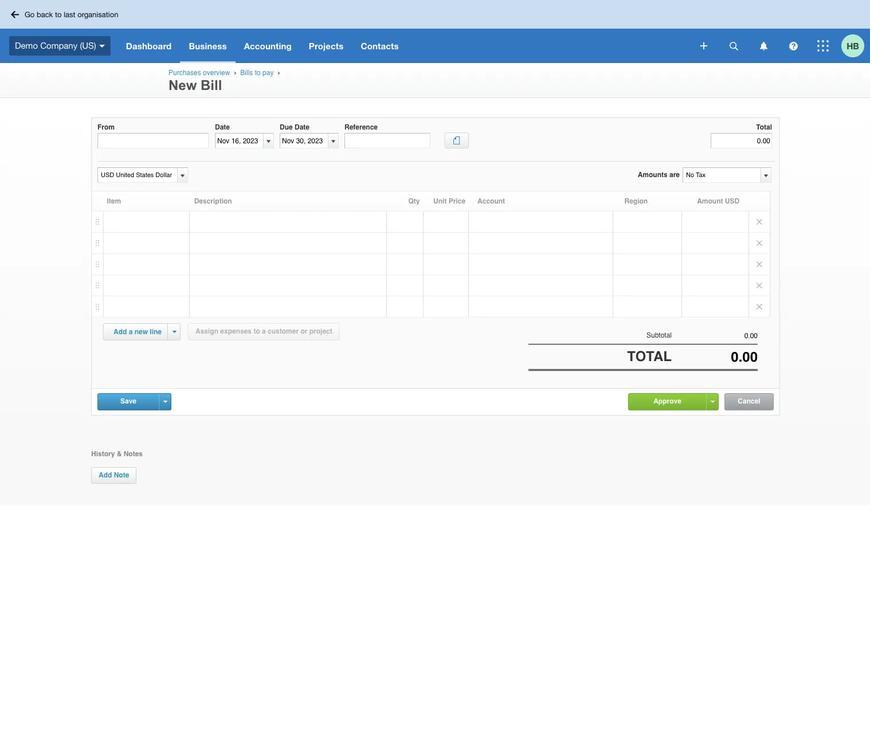 Task type: vqa. For each thing, say whether or not it's contained in the screenshot.
back
yes



Task type: describe. For each thing, give the bounding box(es) containing it.
item
[[107, 197, 121, 205]]

accounting
[[244, 41, 292, 51]]

add a new line link
[[107, 324, 169, 340]]

Date text field
[[216, 134, 263, 148]]

add note link
[[91, 467, 137, 484]]

save link
[[98, 394, 159, 409]]

region
[[625, 197, 648, 205]]

projects button
[[300, 29, 352, 63]]

or
[[301, 327, 308, 335]]

go back to last organisation link
[[7, 5, 125, 23]]

from
[[97, 123, 115, 131]]

demo company (us)
[[15, 41, 96, 50]]

assign
[[196, 327, 218, 335]]

2 delete line item image from the top
[[749, 275, 770, 296]]

a inside 'link'
[[129, 328, 133, 336]]

customer
[[268, 327, 299, 335]]

approve link
[[629, 394, 706, 409]]

dashboard
[[126, 41, 172, 51]]

reference
[[345, 123, 378, 131]]

business
[[189, 41, 227, 51]]

more save options... image
[[163, 401, 167, 403]]

new
[[135, 328, 148, 336]]

add for add a new line
[[114, 328, 127, 336]]

assign expenses to a customer or project
[[196, 327, 332, 335]]

amounts
[[638, 171, 668, 179]]

pay
[[263, 69, 274, 77]]

total
[[757, 123, 772, 131]]

projects
[[309, 41, 344, 51]]

description
[[194, 197, 232, 205]]

account
[[478, 197, 505, 205]]

Due Date text field
[[280, 134, 328, 148]]

purchases
[[169, 69, 201, 77]]

to for a
[[254, 327, 260, 335]]

2 › from the left
[[278, 69, 280, 76]]

svg image inside demo company (us) popup button
[[99, 45, 105, 47]]

demo
[[15, 41, 38, 50]]

last
[[64, 10, 75, 19]]

1 delete line item image from the top
[[749, 254, 770, 275]]

notes
[[124, 450, 143, 458]]

contacts button
[[352, 29, 408, 63]]

demo company (us) button
[[0, 29, 117, 63]]

price
[[449, 197, 466, 205]]

add a new line
[[114, 328, 162, 336]]

accounting button
[[235, 29, 300, 63]]

more approve options... image
[[711, 401, 715, 403]]

project
[[310, 327, 332, 335]]

&
[[117, 450, 122, 458]]

Reference text field
[[345, 133, 431, 149]]

history
[[91, 450, 115, 458]]

bill
[[201, 77, 222, 93]]

go
[[25, 10, 35, 19]]

assign expenses to a customer or project link
[[188, 323, 340, 341]]



Task type: locate. For each thing, give the bounding box(es) containing it.
business button
[[180, 29, 235, 63]]

1 › from the left
[[234, 69, 237, 76]]

qty
[[409, 197, 420, 205]]

note
[[114, 471, 129, 479]]

add
[[114, 328, 127, 336], [99, 471, 112, 479]]

to left pay
[[255, 69, 261, 77]]

usd
[[725, 197, 740, 205]]

3 delete line item image from the top
[[749, 296, 770, 317]]

add left "note" on the bottom left of the page
[[99, 471, 112, 479]]

0 horizontal spatial ›
[[234, 69, 237, 76]]

amounts are
[[638, 171, 680, 179]]

2 date from the left
[[295, 123, 310, 131]]

banner containing hb
[[0, 0, 870, 63]]

contacts
[[361, 41, 399, 51]]

unit
[[434, 197, 447, 205]]

0 vertical spatial delete line item image
[[749, 212, 770, 232]]

1 vertical spatial delete line item image
[[749, 233, 770, 253]]

1 horizontal spatial ›
[[278, 69, 280, 76]]

are
[[670, 171, 680, 179]]

to right "expenses"
[[254, 327, 260, 335]]

date
[[215, 123, 230, 131], [295, 123, 310, 131]]

add note
[[99, 471, 129, 479]]

add for add note
[[99, 471, 112, 479]]

add left "new"
[[114, 328, 127, 336]]

purchases overview › bills to pay › new bill
[[169, 69, 282, 93]]

to
[[55, 10, 62, 19], [255, 69, 261, 77], [254, 327, 260, 335]]

0 vertical spatial delete line item image
[[749, 254, 770, 275]]

add inside 'link'
[[114, 328, 127, 336]]

Total text field
[[711, 133, 772, 149]]

overview
[[203, 69, 230, 77]]

›
[[234, 69, 237, 76], [278, 69, 280, 76]]

0 horizontal spatial a
[[129, 328, 133, 336]]

history & notes
[[91, 450, 143, 458]]

hb
[[847, 40, 860, 51]]

cancel
[[738, 397, 761, 405]]

1 vertical spatial add
[[99, 471, 112, 479]]

0 vertical spatial to
[[55, 10, 62, 19]]

banner
[[0, 0, 870, 63]]

2 vertical spatial to
[[254, 327, 260, 335]]

more add line options... image
[[172, 331, 176, 333]]

2 vertical spatial delete line item image
[[749, 296, 770, 317]]

None text field
[[97, 133, 209, 149], [98, 168, 175, 182], [97, 133, 209, 149], [98, 168, 175, 182]]

organisation
[[78, 10, 118, 19]]

expenses
[[220, 327, 252, 335]]

› right pay
[[278, 69, 280, 76]]

hb button
[[842, 29, 870, 63]]

go back to last organisation
[[25, 10, 118, 19]]

2 delete line item image from the top
[[749, 233, 770, 253]]

0 vertical spatial add
[[114, 328, 127, 336]]

line
[[150, 328, 162, 336]]

save
[[120, 397, 136, 405]]

(us)
[[80, 41, 96, 50]]

approve
[[654, 397, 682, 405]]

dashboard link
[[117, 29, 180, 63]]

2 horizontal spatial svg image
[[818, 40, 829, 52]]

purchases overview link
[[169, 69, 230, 77]]

navigation containing dashboard
[[117, 29, 693, 63]]

0 horizontal spatial svg image
[[99, 45, 105, 47]]

date up due date text field
[[295, 123, 310, 131]]

subtotal
[[647, 331, 672, 339]]

1 delete line item image from the top
[[749, 212, 770, 232]]

amount usd
[[697, 197, 740, 205]]

to left the last
[[55, 10, 62, 19]]

› left bills
[[234, 69, 237, 76]]

a left customer
[[262, 327, 266, 335]]

1 date from the left
[[215, 123, 230, 131]]

svg image
[[818, 40, 829, 52], [701, 42, 708, 49], [99, 45, 105, 47]]

company
[[40, 41, 78, 50]]

delete line item image
[[749, 254, 770, 275], [749, 275, 770, 296]]

navigation
[[117, 29, 693, 63]]

1 vertical spatial delete line item image
[[749, 275, 770, 296]]

0 horizontal spatial date
[[215, 123, 230, 131]]

a left "new"
[[129, 328, 133, 336]]

a
[[262, 327, 266, 335], [129, 328, 133, 336]]

new
[[169, 77, 197, 93]]

cancel button
[[725, 394, 774, 410]]

amount
[[697, 197, 723, 205]]

to for last
[[55, 10, 62, 19]]

None text field
[[684, 168, 760, 182], [672, 332, 758, 340], [672, 349, 758, 365], [684, 168, 760, 182], [672, 332, 758, 340], [672, 349, 758, 365]]

1 vertical spatial to
[[255, 69, 261, 77]]

1 horizontal spatial a
[[262, 327, 266, 335]]

delete line item image
[[749, 212, 770, 232], [749, 233, 770, 253], [749, 296, 770, 317]]

svg image
[[11, 11, 19, 18], [730, 42, 738, 50], [760, 42, 768, 50], [789, 42, 798, 50]]

to inside banner
[[55, 10, 62, 19]]

due date
[[280, 123, 310, 131]]

to inside the "purchases overview › bills to pay › new bill"
[[255, 69, 261, 77]]

1 horizontal spatial svg image
[[701, 42, 708, 49]]

0 horizontal spatial add
[[99, 471, 112, 479]]

due
[[280, 123, 293, 131]]

date up date text box
[[215, 123, 230, 131]]

bills
[[240, 69, 253, 77]]

1 horizontal spatial add
[[114, 328, 127, 336]]

bills to pay link
[[240, 69, 274, 77]]

1 horizontal spatial date
[[295, 123, 310, 131]]

svg image inside go back to last organisation link
[[11, 11, 19, 18]]

back
[[37, 10, 53, 19]]

total
[[627, 349, 672, 365]]

unit price
[[434, 197, 466, 205]]



